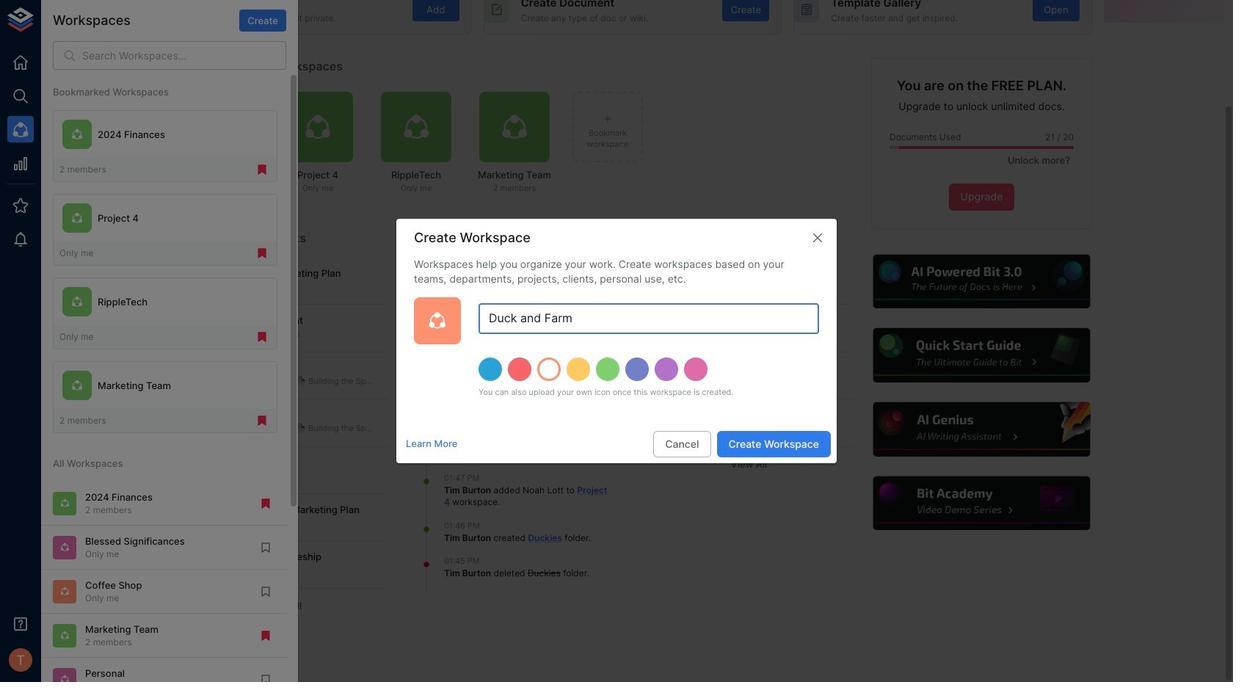 Task type: describe. For each thing, give the bounding box(es) containing it.
Search Workspaces... text field
[[82, 41, 286, 70]]

1 vertical spatial remove bookmark image
[[256, 331, 269, 344]]

2 vertical spatial remove bookmark image
[[259, 497, 272, 510]]

1 bookmark image from the top
[[259, 541, 272, 554]]

1 vertical spatial remove bookmark image
[[256, 414, 269, 428]]

0 vertical spatial remove bookmark image
[[256, 163, 269, 176]]

4 help image from the top
[[872, 474, 1093, 533]]

2 help image from the top
[[872, 326, 1093, 385]]

3 help image from the top
[[872, 400, 1093, 459]]

0 vertical spatial remove bookmark image
[[256, 247, 269, 260]]



Task type: locate. For each thing, give the bounding box(es) containing it.
help image
[[872, 252, 1093, 311], [872, 326, 1093, 385], [872, 400, 1093, 459], [872, 474, 1093, 533]]

bookmark image
[[259, 673, 272, 682]]

bookmark image
[[259, 541, 272, 554], [259, 585, 272, 598]]

0 vertical spatial bookmark image
[[259, 541, 272, 554]]

remove bookmark image
[[256, 163, 269, 176], [256, 331, 269, 344], [259, 497, 272, 510]]

Marketing Team, Project X, Personal, etc. text field
[[479, 303, 820, 334]]

2 vertical spatial remove bookmark image
[[259, 629, 272, 643]]

1 vertical spatial bookmark image
[[259, 585, 272, 598]]

2 bookmark image from the top
[[259, 585, 272, 598]]

1 help image from the top
[[872, 252, 1093, 311]]

remove bookmark image
[[256, 247, 269, 260], [256, 414, 269, 428], [259, 629, 272, 643]]

dialog
[[397, 219, 837, 463]]



Task type: vqa. For each thing, say whether or not it's contained in the screenshot.
the bottommost Bookmark image
yes



